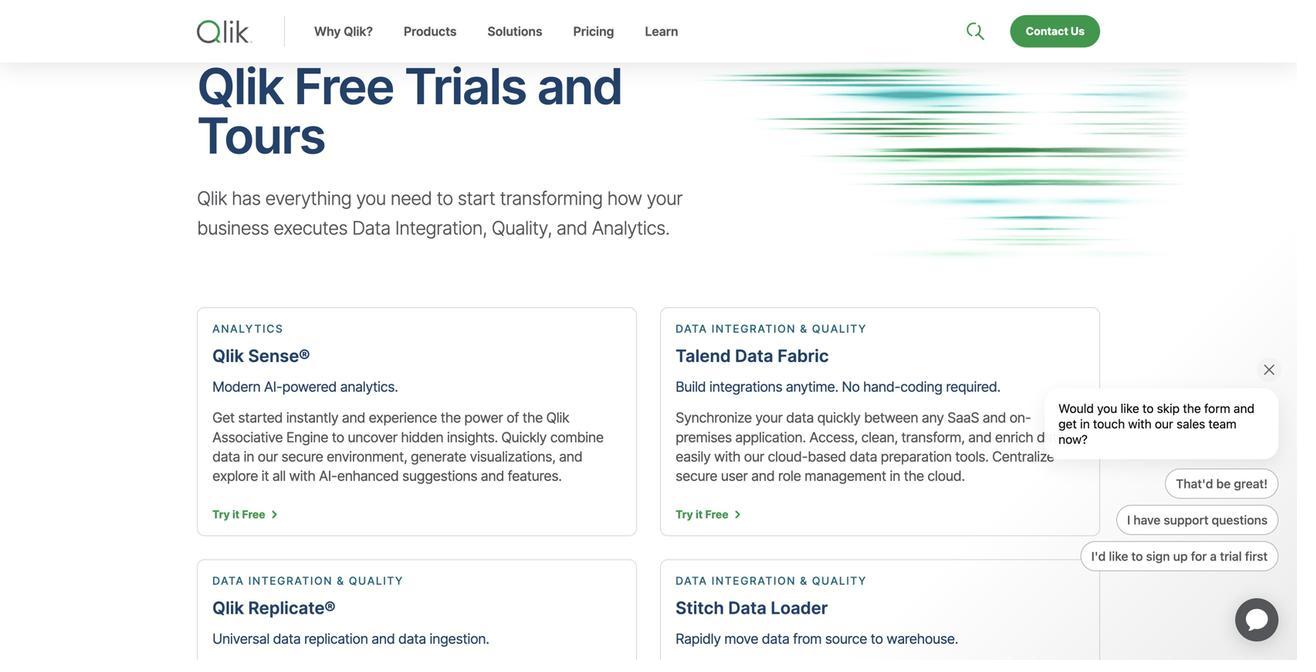 Task type: describe. For each thing, give the bounding box(es) containing it.
fabric
[[778, 346, 829, 366]]

rapidly move data from source to warehouse.
[[676, 630, 959, 647]]

our inside get started instantly and experience the power of the qlik associative engine to uncover hidden insights. quickly combine data in our secure environment, generate visualizations, and explore it all with ai-enhanced suggestions and features.
[[258, 448, 278, 465]]

us
[[1071, 25, 1085, 38]]

analytics.
[[340, 378, 398, 395]]

qlik free trials and tours
[[197, 56, 622, 166]]

why qlik? button
[[299, 24, 388, 63]]

data down the anytime.
[[786, 409, 814, 426]]

and up tools.
[[969, 429, 992, 446]]

try it free for qlik
[[212, 508, 265, 521]]

anytime.
[[786, 378, 839, 395]]

solutions button
[[472, 24, 558, 63]]

talend
[[676, 346, 731, 366]]

1 horizontal spatial the
[[523, 409, 543, 426]]

integration for stitch
[[712, 575, 796, 588]]

clean,
[[862, 429, 898, 446]]

between
[[864, 409, 919, 426]]

& for stitch data loader
[[800, 575, 808, 588]]

in inside get started instantly and experience the power of the qlik associative engine to uncover hidden insights. quickly combine data in our secure environment, generate visualizations, and explore it all with ai-enhanced suggestions and features.
[[244, 448, 254, 465]]

try for talend data fabric
[[676, 508, 693, 521]]

and inside qlik free trials and tours
[[537, 56, 622, 116]]

stitch data loader
[[676, 598, 828, 619]]

business
[[197, 217, 269, 239]]

combine
[[550, 429, 604, 446]]

coding
[[901, 378, 943, 395]]

with inside get started instantly and experience the power of the qlik associative engine to uncover hidden insights. quickly combine data in our secure environment, generate visualizations, and explore it all with ai-enhanced suggestions and features.
[[289, 468, 316, 485]]

integration,
[[395, 217, 487, 239]]

environment,
[[327, 448, 407, 465]]

pricing button
[[558, 24, 630, 63]]

your inside qlik has everything you need to start transforming how your business executes data integration, quality, and analytics.
[[647, 187, 683, 210]]

associative
[[212, 429, 283, 446]]

warehouse.
[[887, 630, 959, 647]]

universal
[[212, 630, 270, 647]]

preparation
[[881, 448, 952, 465]]

qlik replicate®
[[212, 598, 336, 619]]

start
[[458, 187, 495, 210]]

visualizations,
[[470, 448, 556, 465]]

source
[[825, 630, 867, 647]]

universal data replication and data ingestion.
[[212, 630, 489, 647]]

move
[[725, 630, 759, 647]]

products button
[[388, 24, 472, 63]]

powered
[[282, 378, 337, 395]]

started
[[238, 409, 283, 426]]

quickly
[[818, 409, 861, 426]]

secure inside synchronize your data quickly between any saas and on- premises application. access, clean, transform, and enrich data easily with our cloud-based data preparation tools. centralize secure user and role management in the cloud.
[[676, 468, 718, 485]]

rapidly
[[676, 630, 721, 647]]

explore
[[212, 468, 258, 485]]

contact us
[[1026, 25, 1085, 38]]

products
[[404, 24, 457, 39]]

engine
[[286, 429, 328, 446]]

saas
[[948, 409, 979, 426]]

quality for qlik replicate®
[[349, 575, 404, 588]]

has
[[232, 187, 261, 210]]

data for talend
[[676, 322, 708, 336]]

transforming
[[500, 187, 603, 210]]

from
[[793, 630, 822, 647]]

analytics
[[212, 322, 284, 336]]

insights.
[[447, 429, 498, 446]]

management
[[805, 468, 886, 485]]

the inside synchronize your data quickly between any saas and on- premises application. access, clean, transform, and enrich data easily with our cloud-based data preparation tools. centralize secure user and role management in the cloud.
[[904, 468, 924, 485]]

synchronize
[[676, 409, 752, 426]]

on-
[[1010, 409, 1031, 426]]

synchronize your data quickly between any saas and on- premises application. access, clean, transform, and enrich data easily with our cloud-based data preparation tools. centralize secure user and role management in the cloud.
[[676, 409, 1065, 485]]

of
[[507, 409, 519, 426]]

build integrations anytime. no hand-coding required.
[[676, 378, 1001, 395]]

qlik for qlik free trials and tours
[[197, 187, 227, 210]]

executes
[[274, 217, 348, 239]]

free for qlik sense®
[[242, 508, 265, 521]]

0 horizontal spatial the
[[441, 409, 461, 426]]

need
[[391, 187, 432, 210]]

based
[[808, 448, 846, 465]]

it inside get started instantly and experience the power of the qlik associative engine to uncover hidden insights. quickly combine data in our secure environment, generate visualizations, and explore it all with ai-enhanced suggestions and features.
[[261, 468, 269, 485]]

transform,
[[902, 429, 965, 446]]

instantly
[[286, 409, 338, 426]]

login image
[[1051, 0, 1064, 12]]

tours
[[197, 106, 325, 166]]

how
[[607, 187, 642, 210]]

try it free for talend
[[676, 508, 729, 521]]

hand-
[[863, 378, 901, 395]]

cloud-
[[768, 448, 808, 465]]

ai- inside get started instantly and experience the power of the qlik associative engine to uncover hidden insights. quickly combine data in our secure environment, generate visualizations, and explore it all with ai-enhanced suggestions and features.
[[319, 468, 337, 485]]

sense®
[[248, 346, 310, 366]]

your inside synchronize your data quickly between any saas and on- premises application. access, clean, transform, and enrich data easily with our cloud-based data preparation tools. centralize secure user and role management in the cloud.
[[756, 409, 783, 426]]

our inside synchronize your data quickly between any saas and on- premises application. access, clean, transform, and enrich data easily with our cloud-based data preparation tools. centralize secure user and role management in the cloud.
[[744, 448, 764, 465]]

qlik image
[[197, 20, 253, 43]]

learn
[[645, 24, 678, 39]]

pricing
[[573, 24, 614, 39]]

data up centralize
[[1037, 429, 1065, 446]]

to inside get started instantly and experience the power of the qlik associative engine to uncover hidden insights. quickly combine data in our secure environment, generate visualizations, and explore it all with ai-enhanced suggestions and features.
[[332, 429, 344, 446]]



Task type: locate. For each thing, give the bounding box(es) containing it.
qlik inside qlik free trials and tours
[[197, 56, 283, 116]]

data up 'move'
[[729, 598, 767, 619]]

2 vertical spatial data
[[729, 598, 767, 619]]

free down user
[[706, 508, 729, 521]]

qlik down qlik image
[[197, 56, 283, 116]]

features.
[[508, 468, 562, 485]]

to inside qlik has everything you need to start transforming how your business executes data integration, quality, and analytics.
[[437, 187, 453, 210]]

qlik inside qlik has everything you need to start transforming how your business executes data integration, quality, and analytics.
[[197, 187, 227, 210]]

quality
[[812, 322, 867, 336], [349, 575, 404, 588], [812, 575, 867, 588]]

to right source
[[871, 630, 883, 647]]

& up replication
[[337, 575, 345, 588]]

qlik for data integration & quality
[[212, 598, 244, 619]]

try for qlik sense®
[[212, 508, 230, 521]]

& up fabric on the right of the page
[[800, 322, 808, 336]]

1 horizontal spatial it
[[261, 468, 269, 485]]

and left on-
[[983, 409, 1006, 426]]

it
[[261, 468, 269, 485], [232, 508, 240, 521], [696, 508, 703, 521]]

try it free
[[212, 508, 265, 521], [676, 508, 729, 521]]

you
[[356, 187, 386, 210]]

enrich
[[995, 429, 1034, 446]]

1 horizontal spatial try
[[676, 508, 693, 521]]

easily
[[676, 448, 711, 465]]

power
[[464, 409, 503, 426]]

the right of on the left
[[523, 409, 543, 426]]

to for qlik
[[437, 187, 453, 210]]

0 horizontal spatial in
[[244, 448, 254, 465]]

in inside synchronize your data quickly between any saas and on- premises application. access, clean, transform, and enrich data easily with our cloud-based data preparation tools. centralize secure user and role management in the cloud.
[[890, 468, 901, 485]]

data down clean,
[[850, 448, 878, 465]]

1 horizontal spatial to
[[437, 187, 453, 210]]

try down "easily"
[[676, 508, 693, 521]]

try
[[212, 508, 230, 521], [676, 508, 693, 521]]

1 vertical spatial your
[[756, 409, 783, 426]]

experience
[[369, 409, 437, 426]]

quality up universal data replication and data ingestion.
[[349, 575, 404, 588]]

& up loader
[[800, 575, 808, 588]]

to up integration,
[[437, 187, 453, 210]]

free inside qlik free trials and tours
[[294, 56, 394, 116]]

try down 'explore'
[[212, 508, 230, 521]]

secure
[[281, 448, 323, 465], [676, 468, 718, 485]]

qlik up modern
[[212, 346, 244, 366]]

contact us link
[[1011, 15, 1101, 47]]

data integration & quality
[[676, 322, 867, 336], [212, 575, 404, 588], [676, 575, 867, 588]]

1 try it free from the left
[[212, 508, 265, 521]]

qlik for analytics
[[212, 346, 244, 366]]

data up integrations
[[735, 346, 774, 366]]

get started instantly and experience the power of the qlik associative engine to uncover hidden insights. quickly combine data in our secure environment, generate visualizations, and explore it all with ai-enhanced suggestions and features.
[[212, 409, 604, 485]]

data inside get started instantly and experience the power of the qlik associative engine to uncover hidden insights. quickly combine data in our secure environment, generate visualizations, and explore it all with ai-enhanced suggestions and features.
[[212, 448, 240, 465]]

0 vertical spatial ai-
[[264, 378, 282, 395]]

your up application.
[[756, 409, 783, 426]]

cloud.
[[928, 468, 965, 485]]

data for stitch
[[676, 575, 708, 588]]

contact
[[1026, 25, 1069, 38]]

learn button
[[630, 24, 694, 63]]

qlik
[[197, 56, 283, 116], [197, 187, 227, 210], [212, 346, 244, 366], [546, 409, 569, 426], [212, 598, 244, 619]]

hidden
[[401, 429, 444, 446]]

enhanced
[[337, 468, 399, 485]]

it left the all
[[261, 468, 269, 485]]

data up qlik replicate®
[[212, 575, 244, 588]]

user
[[721, 468, 748, 485]]

free down 'explore'
[[242, 508, 265, 521]]

with inside synchronize your data quickly between any saas and on- premises application. access, clean, transform, and enrich data easily with our cloud-based data preparation tools. centralize secure user and role management in the cloud.
[[714, 448, 741, 465]]

2 horizontal spatial to
[[871, 630, 883, 647]]

free
[[294, 56, 394, 116], [242, 508, 265, 521], [706, 508, 729, 521]]

and inside qlik has everything you need to start transforming how your business executes data integration, quality, and analytics.
[[557, 217, 587, 239]]

and down visualizations,
[[481, 468, 504, 485]]

secure down "easily"
[[676, 468, 718, 485]]

0 horizontal spatial ai-
[[264, 378, 282, 395]]

2 try from the left
[[676, 508, 693, 521]]

2 horizontal spatial it
[[696, 508, 703, 521]]

analytics.
[[592, 217, 670, 239]]

trials
[[405, 56, 526, 116]]

in down associative
[[244, 448, 254, 465]]

and down combine in the left of the page
[[559, 448, 583, 465]]

modern
[[212, 378, 261, 395]]

data up talend
[[676, 322, 708, 336]]

ai- down sense®
[[264, 378, 282, 395]]

1 horizontal spatial ai-
[[319, 468, 337, 485]]

0 vertical spatial to
[[437, 187, 453, 210]]

any
[[922, 409, 944, 426]]

1 horizontal spatial your
[[756, 409, 783, 426]]

1 vertical spatial with
[[289, 468, 316, 485]]

data for talend
[[735, 346, 774, 366]]

quickly
[[501, 429, 547, 446]]

qlik inside get started instantly and experience the power of the qlik associative engine to uncover hidden insights. quickly combine data in our secure environment, generate visualizations, and explore it all with ai-enhanced suggestions and features.
[[546, 409, 569, 426]]

why
[[314, 24, 341, 39]]

data for qlik
[[212, 575, 244, 588]]

qlik left has
[[197, 187, 227, 210]]

0 horizontal spatial with
[[289, 468, 316, 485]]

0 vertical spatial secure
[[281, 448, 323, 465]]

1 vertical spatial in
[[890, 468, 901, 485]]

our down application.
[[744, 448, 764, 465]]

our
[[258, 448, 278, 465], [744, 448, 764, 465]]

your
[[647, 187, 683, 210], [756, 409, 783, 426]]

qlik up universal
[[212, 598, 244, 619]]

integration up talend data fabric
[[712, 322, 796, 336]]

1 vertical spatial ai-
[[319, 468, 337, 485]]

data integration & quality for qlik replicate®
[[212, 575, 404, 588]]

data
[[676, 322, 708, 336], [212, 575, 244, 588], [676, 575, 708, 588]]

qlik up combine in the left of the page
[[546, 409, 569, 426]]

1 our from the left
[[258, 448, 278, 465]]

the
[[441, 409, 461, 426], [523, 409, 543, 426], [904, 468, 924, 485]]

integration for talend
[[712, 322, 796, 336]]

2 vertical spatial to
[[871, 630, 883, 647]]

everything
[[265, 187, 352, 210]]

it for talend
[[696, 508, 703, 521]]

data integration & quality up talend data fabric
[[676, 322, 867, 336]]

data for stitch
[[729, 598, 767, 619]]

and up 'uncover' at bottom left
[[342, 409, 365, 426]]

replicate®
[[248, 598, 336, 619]]

to
[[437, 187, 453, 210], [332, 429, 344, 446], [871, 630, 883, 647]]

ai- down the environment,
[[319, 468, 337, 485]]

in down preparation
[[890, 468, 901, 485]]

it for qlik
[[232, 508, 240, 521]]

qlik has everything you need to start transforming how your business executes data integration, quality, and analytics.
[[197, 187, 683, 239]]

integration up stitch data loader
[[712, 575, 796, 588]]

with right the all
[[289, 468, 316, 485]]

0 horizontal spatial your
[[647, 187, 683, 210]]

your right "how"
[[647, 187, 683, 210]]

integration for qlik
[[248, 575, 333, 588]]

1 vertical spatial data
[[735, 346, 774, 366]]

role
[[778, 468, 801, 485]]

the up the insights.
[[441, 409, 461, 426]]

application.
[[735, 429, 806, 446]]

ai-
[[264, 378, 282, 395], [319, 468, 337, 485]]

free down why qlik?
[[294, 56, 394, 116]]

data integration & quality up stitch data loader
[[676, 575, 867, 588]]

data up stitch
[[676, 575, 708, 588]]

2 horizontal spatial free
[[706, 508, 729, 521]]

and
[[537, 56, 622, 116], [557, 217, 587, 239], [342, 409, 365, 426], [983, 409, 1006, 426], [969, 429, 992, 446], [559, 448, 583, 465], [481, 468, 504, 485], [751, 468, 775, 485], [372, 630, 395, 647]]

and down transforming
[[557, 217, 587, 239]]

qlik sense®
[[212, 346, 310, 366]]

loader
[[771, 598, 828, 619]]

1 horizontal spatial try it free
[[676, 508, 729, 521]]

qlik?
[[344, 24, 373, 39]]

2 try it free from the left
[[676, 508, 729, 521]]

0 vertical spatial data
[[352, 217, 391, 239]]

stitch
[[676, 598, 724, 619]]

quality for stitch data loader
[[812, 575, 867, 588]]

secure down engine
[[281, 448, 323, 465]]

why qlik?
[[314, 24, 373, 39]]

& for qlik replicate®
[[337, 575, 345, 588]]

1 vertical spatial to
[[332, 429, 344, 446]]

our up the all
[[258, 448, 278, 465]]

data down you
[[352, 217, 391, 239]]

and right replication
[[372, 630, 395, 647]]

required.
[[946, 378, 1001, 395]]

0 vertical spatial in
[[244, 448, 254, 465]]

access,
[[810, 429, 858, 446]]

0 horizontal spatial it
[[232, 508, 240, 521]]

to right engine
[[332, 429, 344, 446]]

data integration & quality for stitch data loader
[[676, 575, 867, 588]]

data down replicate®
[[273, 630, 301, 647]]

suggestions
[[402, 468, 477, 485]]

1 vertical spatial secure
[[676, 468, 718, 485]]

0 horizontal spatial to
[[332, 429, 344, 446]]

the down preparation
[[904, 468, 924, 485]]

0 horizontal spatial try
[[212, 508, 230, 521]]

and left role
[[751, 468, 775, 485]]

1 horizontal spatial free
[[294, 56, 394, 116]]

data integration & quality up replicate®
[[212, 575, 404, 588]]

quality up loader
[[812, 575, 867, 588]]

tools.
[[956, 448, 989, 465]]

1 horizontal spatial secure
[[676, 468, 718, 485]]

0 horizontal spatial secure
[[281, 448, 323, 465]]

to for rapidly
[[871, 630, 883, 647]]

get
[[212, 409, 235, 426]]

data up 'explore'
[[212, 448, 240, 465]]

solutions
[[488, 24, 543, 39]]

no
[[842, 378, 860, 395]]

it down "easily"
[[696, 508, 703, 521]]

and down pricing
[[537, 56, 622, 116]]

it down 'explore'
[[232, 508, 240, 521]]

premises
[[676, 429, 732, 446]]

data left from
[[762, 630, 790, 647]]

0 vertical spatial with
[[714, 448, 741, 465]]

data integration & quality for talend data fabric
[[676, 322, 867, 336]]

1 try from the left
[[212, 508, 230, 521]]

data left ingestion.
[[398, 630, 426, 647]]

try it free down user
[[676, 508, 729, 521]]

1 horizontal spatial in
[[890, 468, 901, 485]]

quality,
[[492, 217, 552, 239]]

ingestion.
[[430, 630, 489, 647]]

0 horizontal spatial free
[[242, 508, 265, 521]]

& for talend data fabric
[[800, 322, 808, 336]]

2 horizontal spatial the
[[904, 468, 924, 485]]

0 horizontal spatial our
[[258, 448, 278, 465]]

quality for talend data fabric
[[812, 322, 867, 336]]

data inside qlik has everything you need to start transforming how your business executes data integration, quality, and analytics.
[[352, 217, 391, 239]]

centralize
[[992, 448, 1055, 465]]

1 horizontal spatial with
[[714, 448, 741, 465]]

2 our from the left
[[744, 448, 764, 465]]

try it free down 'explore'
[[212, 508, 265, 521]]

0 horizontal spatial try it free
[[212, 508, 265, 521]]

all
[[272, 468, 286, 485]]

with up user
[[714, 448, 741, 465]]

replication
[[304, 630, 368, 647]]

secure inside get started instantly and experience the power of the qlik associative engine to uncover hidden insights. quickly combine data in our secure environment, generate visualizations, and explore it all with ai-enhanced suggestions and features.
[[281, 448, 323, 465]]

generate
[[411, 448, 466, 465]]

quality up fabric on the right of the page
[[812, 322, 867, 336]]

&
[[800, 322, 808, 336], [337, 575, 345, 588], [800, 575, 808, 588]]

integrations
[[710, 378, 783, 395]]

modern ai-powered analytics.
[[212, 378, 398, 395]]

build
[[676, 378, 706, 395]]

1 horizontal spatial our
[[744, 448, 764, 465]]

application
[[1217, 580, 1298, 660]]

0 vertical spatial your
[[647, 187, 683, 210]]

integration up replicate®
[[248, 575, 333, 588]]

talend data fabric
[[676, 346, 829, 366]]

free for talend data fabric
[[706, 508, 729, 521]]



Task type: vqa. For each thing, say whether or not it's contained in the screenshot.
"insights." on the bottom left
yes



